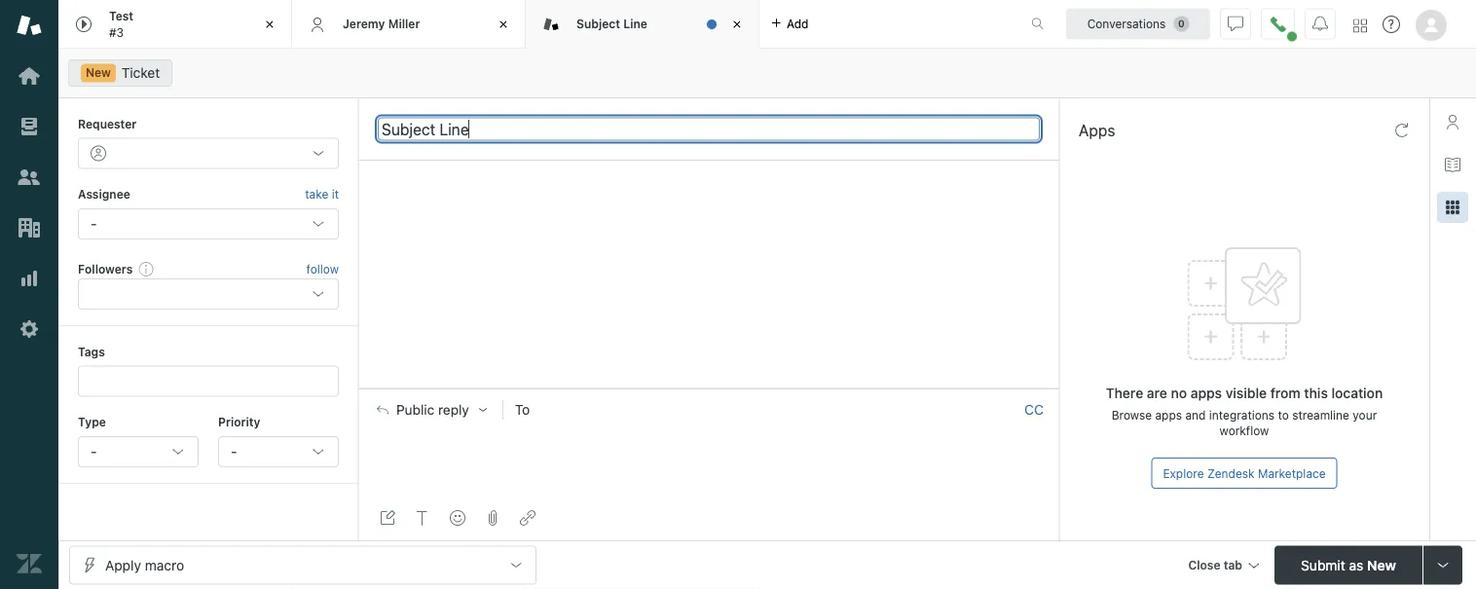 Task type: locate. For each thing, give the bounding box(es) containing it.
tab
[[58, 0, 292, 49]]

macro
[[145, 557, 184, 573]]

close image left "jeremy"
[[260, 15, 279, 34]]

no
[[1171, 385, 1187, 401]]

explore
[[1163, 466, 1204, 480]]

- inside 'assignee' element
[[91, 215, 97, 232]]

2 close image from the left
[[494, 15, 513, 34]]

1 horizontal spatial new
[[1367, 557, 1396, 573]]

close image left subject
[[494, 15, 513, 34]]

new
[[86, 66, 111, 79], [1367, 557, 1396, 573]]

there are no apps visible from this location browse apps and integrations to streamline your workflow
[[1106, 385, 1383, 437]]

tab
[[1224, 558, 1242, 572]]

public reply button
[[359, 389, 502, 430]]

new left the ticket in the top of the page
[[86, 66, 111, 79]]

minimize composer image
[[701, 381, 717, 396]]

- for priority
[[231, 443, 237, 460]]

0 horizontal spatial - button
[[78, 436, 199, 467]]

submit as new
[[1301, 557, 1396, 573]]

0 horizontal spatial new
[[86, 66, 111, 79]]

draft mode image
[[380, 510, 395, 526]]

type
[[78, 415, 106, 429]]

follow button
[[306, 260, 339, 277]]

1 close image from the left
[[260, 15, 279, 34]]

3 close image from the left
[[727, 15, 747, 34]]

priority
[[218, 415, 260, 429]]

apps up 'and'
[[1191, 385, 1222, 401]]

0 horizontal spatial close image
[[260, 15, 279, 34]]

visible
[[1226, 385, 1267, 401]]

2 - button from the left
[[218, 436, 339, 467]]

0 vertical spatial new
[[86, 66, 111, 79]]

1 horizontal spatial - button
[[218, 436, 339, 467]]

test
[[109, 9, 133, 23]]

close tab button
[[1179, 546, 1267, 588]]

test #3
[[109, 9, 133, 39]]

new right as
[[1367, 557, 1396, 573]]

close image left add popup button
[[727, 15, 747, 34]]

close image inside jeremy miller tab
[[494, 15, 513, 34]]

it
[[332, 187, 339, 201]]

get started image
[[17, 63, 42, 89]]

button displays agent's chat status as invisible. image
[[1228, 16, 1243, 32]]

apply macro
[[105, 557, 184, 573]]

jeremy miller tab
[[292, 0, 526, 49]]

1 vertical spatial apps
[[1155, 408, 1182, 422]]

requester
[[78, 117, 137, 130]]

- button down the type
[[78, 436, 199, 467]]

apps down no
[[1155, 408, 1182, 422]]

close image
[[260, 15, 279, 34], [494, 15, 513, 34], [727, 15, 747, 34]]

reply
[[438, 402, 469, 418]]

- down priority
[[231, 443, 237, 460]]

add link (cmd k) image
[[520, 510, 535, 526]]

- button down priority
[[218, 436, 339, 467]]

jeremy
[[343, 17, 385, 30]]

1 horizontal spatial close image
[[494, 15, 513, 34]]

knowledge image
[[1445, 157, 1460, 172]]

-
[[91, 215, 97, 232], [91, 443, 97, 460], [231, 443, 237, 460]]

location
[[1331, 385, 1383, 401]]

apps
[[1191, 385, 1222, 401], [1155, 408, 1182, 422]]

subject line
[[576, 17, 647, 30]]

1 - button from the left
[[78, 436, 199, 467]]

close image inside tab
[[260, 15, 279, 34]]

take it
[[305, 187, 339, 201]]

apps
[[1079, 121, 1115, 140]]

workflow
[[1220, 424, 1269, 437]]

1 vertical spatial new
[[1367, 557, 1396, 573]]

and
[[1185, 408, 1206, 422]]

1 horizontal spatial apps
[[1191, 385, 1222, 401]]

conversations
[[1087, 17, 1166, 31]]

submit
[[1301, 557, 1345, 573]]

add button
[[759, 0, 820, 48]]

2 horizontal spatial close image
[[727, 15, 747, 34]]

insert emojis image
[[450, 510, 465, 526]]

0 vertical spatial apps
[[1191, 385, 1222, 401]]

- down assignee
[[91, 215, 97, 232]]

close image inside subject line tab
[[727, 15, 747, 34]]

tabs tab list
[[58, 0, 1011, 49]]

- down the type
[[91, 443, 97, 460]]

as
[[1349, 557, 1363, 573]]

- button
[[78, 436, 199, 467], [218, 436, 339, 467]]

main element
[[0, 0, 58, 589]]



Task type: vqa. For each thing, say whether or not it's contained in the screenshot.
NEW in Secondary element
yes



Task type: describe. For each thing, give the bounding box(es) containing it.
assignee element
[[78, 208, 339, 239]]

subject
[[576, 17, 620, 30]]

Subject field
[[378, 117, 1040, 141]]

info on adding followers image
[[138, 261, 154, 277]]

explore zendesk marketplace button
[[1151, 458, 1337, 489]]

browse
[[1112, 408, 1152, 422]]

views image
[[17, 114, 42, 139]]

reporting image
[[17, 266, 42, 291]]

cc
[[1024, 402, 1044, 418]]

0 horizontal spatial apps
[[1155, 408, 1182, 422]]

this
[[1304, 385, 1328, 401]]

are
[[1147, 385, 1167, 401]]

- for type
[[91, 443, 97, 460]]

your
[[1353, 408, 1377, 422]]

close
[[1188, 558, 1220, 572]]

streamline
[[1292, 408, 1349, 422]]

notifications image
[[1312, 16, 1328, 32]]

zendesk support image
[[17, 13, 42, 38]]

cc button
[[1024, 401, 1044, 419]]

close image for tab containing test
[[260, 15, 279, 34]]

miller
[[388, 17, 420, 30]]

take it button
[[305, 184, 339, 204]]

subject line tab
[[526, 0, 759, 49]]

followers element
[[78, 279, 339, 310]]

admin image
[[17, 316, 42, 342]]

close image for jeremy miller tab
[[494, 15, 513, 34]]

follow
[[306, 262, 339, 276]]

get help image
[[1383, 16, 1400, 33]]

to
[[515, 402, 530, 418]]

zendesk
[[1207, 466, 1255, 480]]

there
[[1106, 385, 1143, 401]]

new inside secondary 'element'
[[86, 66, 111, 79]]

requester element
[[78, 138, 339, 169]]

conversations button
[[1066, 8, 1210, 39]]

zendesk products image
[[1353, 19, 1367, 33]]

tags
[[78, 345, 105, 358]]

add
[[787, 17, 809, 31]]

assignee
[[78, 187, 130, 201]]

followers
[[78, 262, 133, 275]]

line
[[623, 17, 647, 30]]

#3
[[109, 25, 124, 39]]

- button for priority
[[218, 436, 339, 467]]

integrations
[[1209, 408, 1275, 422]]

format text image
[[415, 510, 430, 526]]

public
[[396, 402, 434, 418]]

zendesk image
[[17, 551, 42, 576]]

jeremy miller
[[343, 17, 420, 30]]

marketplace
[[1258, 466, 1326, 480]]

add attachment image
[[485, 510, 500, 526]]

to
[[1278, 408, 1289, 422]]

apply
[[105, 557, 141, 573]]

close tab
[[1188, 558, 1242, 572]]

apps image
[[1445, 200, 1460, 215]]

explore zendesk marketplace
[[1163, 466, 1326, 480]]

ticket
[[121, 65, 160, 81]]

tab containing test
[[58, 0, 292, 49]]

from
[[1270, 385, 1301, 401]]

- button for type
[[78, 436, 199, 467]]

public reply
[[396, 402, 469, 418]]

customer context image
[[1445, 114, 1460, 129]]

secondary element
[[58, 54, 1476, 92]]

take
[[305, 187, 328, 201]]

displays possible ticket submission types image
[[1435, 557, 1451, 573]]

organizations image
[[17, 215, 42, 240]]

customers image
[[17, 165, 42, 190]]



